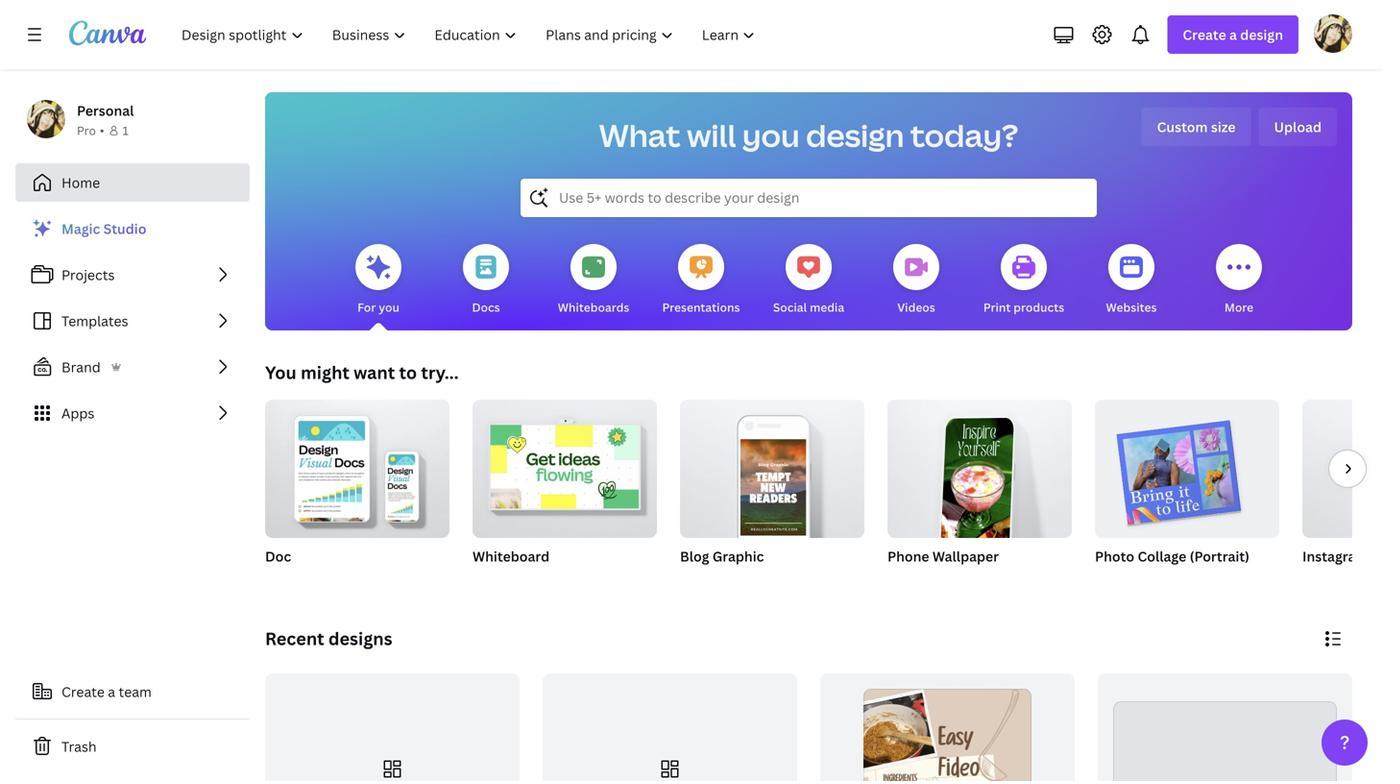 Task type: vqa. For each thing, say whether or not it's contained in the screenshot.
Phone
yes



Task type: locate. For each thing, give the bounding box(es) containing it.
social media
[[773, 299, 845, 315]]

you right for
[[379, 299, 400, 315]]

stephanie aranda image
[[1315, 14, 1353, 53]]

0 vertical spatial design
[[1241, 25, 1284, 44]]

0 horizontal spatial create
[[61, 683, 105, 701]]

you might want to try...
[[265, 361, 459, 384]]

what
[[599, 114, 681, 156]]

projects link
[[15, 256, 250, 294]]

design left stephanie aranda image
[[1241, 25, 1284, 44]]

a up 'size'
[[1230, 25, 1238, 44]]

1 vertical spatial create
[[61, 683, 105, 701]]

group for whiteboard
[[473, 392, 657, 538]]

videos button
[[894, 231, 940, 331]]

today?
[[911, 114, 1019, 156]]

create for create a team
[[61, 683, 105, 701]]

for you button
[[356, 231, 402, 331]]

photo
[[1095, 547, 1135, 565]]

custom size
[[1158, 118, 1236, 136]]

0 vertical spatial you
[[743, 114, 800, 156]]

design up search search field
[[806, 114, 905, 156]]

what will you design today?
[[599, 114, 1019, 156]]

1 horizontal spatial a
[[1230, 25, 1238, 44]]

0 vertical spatial a
[[1230, 25, 1238, 44]]

list
[[15, 209, 250, 432]]

docs button
[[463, 231, 509, 331]]

for
[[358, 299, 376, 315]]

group for instagram po
[[1303, 400, 1384, 538]]

create a design
[[1183, 25, 1284, 44]]

you
[[743, 114, 800, 156], [379, 299, 400, 315]]

media
[[810, 299, 845, 315]]

a inside button
[[108, 683, 115, 701]]

design
[[1241, 25, 1284, 44], [806, 114, 905, 156]]

0 horizontal spatial design
[[806, 114, 905, 156]]

create left team
[[61, 683, 105, 701]]

create inside create a team button
[[61, 683, 105, 701]]

custom
[[1158, 118, 1208, 136]]

team
[[119, 683, 152, 701]]

1
[[123, 123, 129, 138]]

phone
[[888, 547, 930, 565]]

for you
[[358, 299, 400, 315]]

a
[[1230, 25, 1238, 44], [108, 683, 115, 701]]

templates link
[[15, 302, 250, 340]]

apps link
[[15, 394, 250, 432]]

projects
[[61, 266, 115, 284]]

None search field
[[521, 179, 1097, 217]]

instagram post (square) group
[[1303, 400, 1384, 590]]

phone wallpaper group
[[888, 392, 1072, 590]]

a left team
[[108, 683, 115, 701]]

create inside create a design dropdown button
[[1183, 25, 1227, 44]]

0 horizontal spatial you
[[379, 299, 400, 315]]

group
[[265, 392, 450, 538], [473, 392, 657, 538], [680, 392, 865, 538], [888, 392, 1072, 549], [1095, 392, 1280, 538], [1303, 400, 1384, 538]]

brand
[[61, 358, 101, 376]]

social media button
[[773, 231, 845, 331]]

might
[[301, 361, 350, 384]]

templates
[[61, 312, 128, 330]]

0 vertical spatial create
[[1183, 25, 1227, 44]]

docs
[[472, 299, 500, 315]]

home
[[61, 173, 100, 192]]

instagram po
[[1303, 547, 1384, 565]]

you right the will
[[743, 114, 800, 156]]

1 horizontal spatial create
[[1183, 25, 1227, 44]]

1 vertical spatial you
[[379, 299, 400, 315]]

create
[[1183, 25, 1227, 44], [61, 683, 105, 701]]

websites
[[1107, 299, 1157, 315]]

group for doc
[[265, 392, 450, 538]]

upload button
[[1259, 108, 1338, 146]]

a inside dropdown button
[[1230, 25, 1238, 44]]

collage
[[1138, 547, 1187, 565]]

presentations
[[663, 299, 740, 315]]

0 horizontal spatial a
[[108, 683, 115, 701]]

create up the 'custom size' dropdown button
[[1183, 25, 1227, 44]]

trash
[[61, 738, 97, 756]]

whiteboard group
[[473, 392, 657, 590]]

whiteboards button
[[558, 231, 630, 331]]

blog graphic group
[[680, 392, 865, 590]]

blog
[[680, 547, 710, 565]]

create a team button
[[15, 673, 250, 711]]

upload
[[1275, 118, 1322, 136]]

photo collage (portrait) group
[[1095, 392, 1280, 590]]

trash link
[[15, 727, 250, 766]]

1 vertical spatial a
[[108, 683, 115, 701]]

apps
[[61, 404, 95, 422]]

want
[[354, 361, 395, 384]]

videos
[[898, 299, 936, 315]]

1 horizontal spatial design
[[1241, 25, 1284, 44]]

doc
[[265, 547, 291, 565]]



Task type: describe. For each thing, give the bounding box(es) containing it.
to
[[399, 361, 417, 384]]

graphic
[[713, 547, 764, 565]]

websites button
[[1107, 231, 1157, 331]]

try...
[[421, 361, 459, 384]]

will
[[687, 114, 736, 156]]

you
[[265, 361, 297, 384]]

design inside dropdown button
[[1241, 25, 1284, 44]]

list containing magic studio
[[15, 209, 250, 432]]

pro
[[77, 123, 96, 138]]

blog graphic
[[680, 547, 764, 565]]

social
[[773, 299, 807, 315]]

more
[[1225, 299, 1254, 315]]

recent designs
[[265, 627, 393, 651]]

presentations button
[[663, 231, 740, 331]]

po
[[1372, 547, 1384, 565]]

home link
[[15, 163, 250, 202]]

size
[[1212, 118, 1236, 136]]

photo collage (portrait)
[[1095, 547, 1250, 565]]

print products
[[984, 299, 1065, 315]]

personal
[[77, 101, 134, 120]]

you inside for you button
[[379, 299, 400, 315]]

pro •
[[77, 123, 104, 138]]

magic
[[61, 220, 100, 238]]

wallpaper
[[933, 547, 999, 565]]

magic studio
[[61, 220, 146, 238]]

a for team
[[108, 683, 115, 701]]

whiteboards
[[558, 299, 630, 315]]

more button
[[1217, 231, 1263, 331]]

create a team
[[61, 683, 152, 701]]

a for design
[[1230, 25, 1238, 44]]

print
[[984, 299, 1011, 315]]

custom size button
[[1142, 108, 1252, 146]]

(portrait)
[[1190, 547, 1250, 565]]

products
[[1014, 299, 1065, 315]]

1 horizontal spatial you
[[743, 114, 800, 156]]

1 vertical spatial design
[[806, 114, 905, 156]]

recent
[[265, 627, 324, 651]]

group for phone wallpaper
[[888, 392, 1072, 549]]

whiteboard
[[473, 547, 550, 565]]

brand link
[[15, 348, 250, 386]]

phone wallpaper
[[888, 547, 999, 565]]

Search search field
[[559, 180, 1059, 216]]

top level navigation element
[[169, 15, 772, 54]]

create for create a design
[[1183, 25, 1227, 44]]

•
[[100, 123, 104, 138]]

print products button
[[984, 231, 1065, 331]]

instagram
[[1303, 547, 1369, 565]]

doc group
[[265, 392, 450, 590]]

studio
[[103, 220, 146, 238]]

create a design button
[[1168, 15, 1299, 54]]

magic studio link
[[15, 209, 250, 248]]

designs
[[329, 627, 393, 651]]



